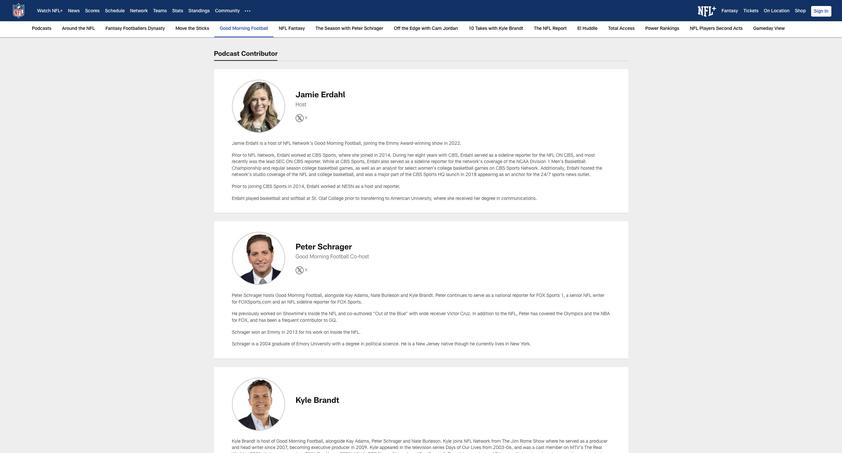 Task type: describe. For each thing, give the bounding box(es) containing it.
on right work
[[324, 330, 329, 335]]

the season with peter schrager
[[316, 27, 384, 31]]

fantasy inside nfl fantasy "link"
[[289, 27, 305, 31]]

a right university
[[342, 342, 345, 347]]

x link for jamie
[[296, 114, 308, 122]]

vh-
[[355, 452, 363, 453]]

where down hq
[[434, 197, 446, 201]]

alongside inside peter schrager hosts good morning football, alongside kay adams, nate burleson and kyle brandt. peter continues to serve as a national reporter for fox sports 1, a senior nfl writer for foxsports.com and an nfl sideline reporter for fox sports.
[[325, 294, 344, 298]]

0 vertical spatial from
[[492, 439, 501, 444]]

where inside prior to nfl network, erdahl worked at cbs sports, where she joined in 2014. during her eight years with cbs, erdahl served as a sideline reporter for the nfl on cbs, and most recently was the lead sec on cbs reporter. while at cbs sports, erdahl also served as a sideline reporter for the network's coverage of the ncaa division 1 men's basketball championship and regular season college basketball games, as well as an analyst for select women's college basketball games on cbs sports network. additionally, erdahl hosted the network's studio coverage of the nfl and college basketball, and was a major part of the cbs sports hq launch in 2018 appearing as an anchor for the 24/7 sports news outlet.
[[339, 153, 351, 158]]

brandt.
[[420, 294, 435, 298]]

jordan
[[443, 27, 458, 31]]

2013
[[287, 330, 298, 335]]

the right hosted
[[596, 166, 603, 171]]

reporter right national
[[513, 294, 529, 298]]

sports down the women's
[[424, 173, 437, 178]]

on
[[765, 9, 771, 14]]

on location
[[765, 9, 790, 14]]

headshot picture of kyle brandt image
[[233, 378, 285, 430]]

for inside the he previously worked on showtime's inside the nfl and co-authored "out of the blue" with wide receiver victor cruz. in addition to the nfl, peter has covered the olympics and the nba for fox, and has been a frequent contributor to gq.
[[232, 319, 238, 323]]

work
[[313, 330, 323, 335]]

at left st. at the top
[[307, 197, 311, 201]]

1 horizontal spatial served
[[475, 153, 488, 158]]

a left 2004 at the left of the page
[[256, 342, 259, 347]]

0 horizontal spatial fox
[[338, 300, 347, 305]]

a left cast
[[533, 446, 535, 451]]

morning inside peter schrager good morning football co-host
[[310, 255, 329, 260]]

to left american
[[386, 197, 390, 201]]

06,
[[507, 446, 513, 451]]

the nfl report link
[[532, 21, 570, 37]]

community link
[[215, 9, 240, 14]]

0 vertical spatial appeared
[[380, 446, 399, 451]]

0 vertical spatial football,
[[345, 142, 363, 146]]

0 vertical spatial sideline
[[499, 153, 514, 158]]

nfl players second acts link
[[688, 21, 746, 37]]

and right burleson
[[401, 294, 408, 298]]

nfl+ image
[[699, 6, 717, 17]]

in left 2014,
[[288, 185, 292, 189]]

2 horizontal spatial college
[[438, 166, 452, 171]]

host
[[296, 103, 307, 108]]

is right science.
[[408, 342, 411, 347]]

jamie for jamie erdahl host
[[296, 92, 319, 100]]

2018
[[466, 173, 477, 178]]

on location link
[[765, 9, 790, 14]]

at right "while"
[[336, 160, 340, 165]]

1 vertical spatial sideline
[[415, 160, 430, 165]]

as left the well
[[356, 166, 360, 171]]

cbs down network's
[[312, 153, 322, 158]]

morning inside banner
[[233, 27, 250, 31]]

standings link
[[189, 9, 210, 14]]

and left 'burleson.'
[[403, 439, 411, 444]]

1 vertical spatial her
[[474, 197, 481, 201]]

of down 2003-
[[490, 452, 494, 453]]

for left foxsports.com
[[232, 300, 238, 305]]

a up appearing
[[495, 153, 498, 158]]

(0:
[[230, 9, 236, 13]]

of left ncaa
[[504, 160, 508, 165]]

jamie for jamie erdahl is a host of nfl network's good morning football, joining the emmy award-winning show in 2022.
[[232, 142, 245, 146]]

university
[[311, 342, 331, 347]]

1 vertical spatial reporter.
[[384, 185, 401, 189]]

and down 'previously'
[[250, 319, 258, 323]]

2003-
[[494, 446, 507, 451]]

0 vertical spatial he
[[470, 342, 475, 347]]

sports down regular
[[274, 185, 287, 189]]

though
[[455, 342, 469, 347]]

twitter image
[[296, 114, 304, 122]]

schrager is a 2004 graduate of emory university with a degree in political science. he is a new jersey native though he currently lives in new york.
[[232, 342, 532, 347]]

0 horizontal spatial emmy
[[268, 330, 281, 335]]

el huddle link
[[575, 21, 601, 37]]

previously
[[239, 312, 259, 317]]

hosts
[[263, 294, 274, 298]]

schedule link
[[105, 9, 125, 14]]

also
[[381, 160, 390, 165]]

network link
[[130, 9, 148, 14]]

2 horizontal spatial basketball
[[454, 166, 474, 171]]

science.
[[383, 342, 400, 347]]

for right national
[[530, 294, 536, 298]]

as up appearing
[[489, 153, 494, 158]]

reporter. inside prior to nfl network, erdahl worked at cbs sports, where she joined in 2014. during her eight years with cbs, erdahl served as a sideline reporter for the nfl on cbs, and most recently was the lead sec on cbs reporter. while at cbs sports, erdahl also served as a sideline reporter for the network's coverage of the ncaa division 1 men's basketball championship and regular season college basketball games, as well as an analyst for select women's college basketball games on cbs sports network. additionally, erdahl hosted the network's studio coverage of the nfl and college basketball, and was a major part of the cbs sports hq launch in 2018 appearing as an anchor for the 24/7 sports news outlet.
[[305, 160, 322, 165]]

a down our
[[468, 452, 470, 453]]

0 vertical spatial coverage
[[484, 160, 503, 165]]

season
[[325, 27, 341, 31]]

football, inside peter schrager hosts good morning football, alongside kay adams, nate burleson and kyle brandt. peter continues to serve as a national reporter for fox sports 1, a senior nfl writer for foxsports.com and an nfl sideline reporter for fox sports.
[[306, 294, 324, 298]]

2 horizontal spatial he
[[560, 439, 565, 444]]

schrager inside banner
[[364, 27, 384, 31]]

watch nfl+
[[37, 9, 63, 14]]

0 vertical spatial producer
[[590, 439, 608, 444]]

the up contributor
[[321, 312, 328, 317]]

was up championship
[[249, 160, 257, 165]]

real
[[594, 446, 602, 451]]

1 horizontal spatial basketball
[[318, 166, 338, 171]]

a right "nesn"
[[361, 185, 364, 189]]

0 vertical spatial fox
[[537, 294, 546, 298]]

of right part
[[400, 173, 404, 178]]

0 horizontal spatial college
[[302, 166, 317, 171]]

recently
[[232, 160, 248, 165]]

in up vh-
[[351, 446, 355, 451]]

takes
[[476, 27, 488, 31]]

he inside kyle brandt is host of good morning football, alongside kay adams, peter schrager and nate burleson. kyle joins nfl network from the jim rome show where he served as a producer and head writer since 2007, becoming executive producer in 2009. kyle appeared in the television series days of our lives from 2003-06, and was a cast member on mtv's the real world in 2001. he has appeared on cnn, fox news, espn, vh-1, cbs sports network and fox sports 1. brandt is a graduate of princeton university, where he was a three-year start
[[264, 452, 269, 453]]

dynasty
[[148, 27, 165, 31]]

headshot picture of jamie erdahl image
[[233, 80, 285, 132]]

a up network,
[[264, 142, 267, 146]]

x link for peter
[[296, 266, 308, 274]]

the down network.
[[534, 173, 540, 178]]

where down cast
[[539, 452, 551, 453]]

the right covered
[[557, 312, 563, 317]]

to inside peter schrager hosts good morning football, alongside kay adams, nate burleson and kyle brandt. peter continues to serve as a national reporter for fox sports 1, a senior nfl writer for foxsports.com and an nfl sideline reporter for fox sports.
[[469, 294, 473, 298]]

a up year
[[586, 439, 589, 444]]

as up select
[[405, 160, 410, 165]]

cast
[[536, 446, 545, 451]]

peter inside the season with peter schrager link
[[352, 27, 363, 31]]

sticks
[[196, 27, 209, 31]]

victor
[[448, 312, 460, 317]]

while
[[323, 160, 335, 165]]

most
[[585, 153, 595, 158]]

0 horizontal spatial sports,
[[323, 153, 338, 158]]

good morning football
[[220, 27, 268, 31]]

nfl,
[[509, 312, 518, 317]]

location
[[772, 9, 790, 14]]

acts
[[734, 27, 743, 31]]

ad : (0: 29 )
[[221, 9, 243, 13]]

2 new from the left
[[511, 342, 520, 347]]

2 vertical spatial network
[[393, 452, 410, 453]]

in right show
[[444, 142, 448, 146]]

nfl inside kyle brandt is host of good morning football, alongside kay adams, peter schrager and nate burleson. kyle joins nfl network from the jim rome show where he served as a producer and head writer since 2007, becoming executive producer in 2009. kyle appeared in the television series days of our lives from 2003-06, and was a cast member on mtv's the real world in 2001. he has appeared on cnn, fox news, espn, vh-1, cbs sports network and fox sports 1. brandt is a graduate of princeton university, where he was a three-year start
[[464, 439, 472, 444]]

show
[[432, 142, 443, 146]]

reporter down years
[[431, 160, 447, 165]]

basketball
[[565, 160, 586, 165]]

teams
[[153, 9, 167, 14]]

of up the sec
[[278, 142, 282, 146]]

1 vertical spatial network
[[474, 439, 491, 444]]

network inside banner
[[130, 9, 148, 14]]

in left 2013
[[282, 330, 286, 335]]

1 horizontal spatial she
[[448, 197, 455, 201]]

was down member
[[559, 452, 567, 453]]

report
[[553, 27, 567, 31]]

the left nfl, at the right of the page
[[501, 312, 507, 317]]

for down network.
[[527, 173, 532, 178]]

with right university
[[332, 342, 341, 347]]

in inside button
[[825, 9, 829, 14]]

1 vertical spatial on
[[286, 160, 293, 165]]

jamie erdahl host
[[296, 92, 345, 108]]

x for jamie
[[305, 116, 308, 120]]

political
[[366, 342, 382, 347]]

x for peter
[[305, 268, 308, 272]]

for up division
[[533, 153, 538, 158]]

at down network's
[[307, 153, 311, 158]]

0 vertical spatial on
[[556, 153, 563, 158]]

2 fox from the left
[[420, 452, 427, 453]]

season
[[287, 166, 301, 171]]

cbs down studio
[[263, 185, 273, 189]]

cbs up appearing
[[496, 166, 506, 171]]

peter inside the he previously worked on showtime's inside the nfl and co-authored "out of the blue" with wide receiver victor cruz. in addition to the nfl, peter has covered the olympics and the nba for fox, and has been a frequent contributor to gq.
[[519, 312, 530, 317]]

off the edge with cam jordan
[[394, 27, 458, 31]]

0 vertical spatial joining
[[364, 142, 378, 146]]

sports down series
[[428, 452, 442, 453]]

prior
[[345, 197, 355, 201]]

and left softball
[[282, 197, 289, 201]]

the down select
[[406, 173, 412, 178]]

huddle
[[583, 27, 598, 31]]

2007,
[[277, 446, 289, 451]]

erdahl played basketball and softball at st. olaf college prior to transferring to american university, where she received her degree in communications.
[[232, 197, 537, 201]]

1.
[[443, 452, 447, 453]]

joins
[[453, 439, 463, 444]]

and down jim
[[515, 446, 522, 451]]

alongside inside kyle brandt is host of good morning football, alongside kay adams, peter schrager and nate burleson. kyle joins nfl network from the jim rome show where he served as a producer and head writer since 2007, becoming executive producer in 2009. kyle appeared in the television series days of our lives from 2003-06, and was a cast member on mtv's the real world in 2001. he has appeared on cnn, fox news, espn, vh-1, cbs sports network and fox sports 1. brandt is a graduate of princeton university, where he was a three-year start
[[326, 439, 345, 444]]

1 vertical spatial has
[[259, 319, 266, 323]]

and right olympics
[[585, 312, 592, 317]]

banner containing watch nfl+
[[0, 0, 843, 37]]

and down television
[[411, 452, 419, 453]]

espn,
[[340, 452, 353, 453]]

to right prior
[[356, 197, 360, 201]]

games,
[[340, 166, 355, 171]]

jane slater highlights three college qbs nfl scouts have their eye on during east-west shrine bowl image
[[588, 14, 626, 35]]

peter inside peter schrager good morning football co-host
[[296, 244, 316, 252]]

where up member
[[546, 439, 559, 444]]

the down network,
[[259, 160, 265, 165]]

the left nfl.
[[344, 330, 350, 335]]

as right the well
[[371, 166, 375, 171]]

serve
[[474, 294, 485, 298]]

network,
[[258, 153, 276, 158]]

basketball,
[[334, 173, 355, 178]]

as right "nesn"
[[356, 185, 360, 189]]

10 takes with kyle brandt
[[469, 27, 524, 31]]

of left emory
[[291, 342, 295, 347]]

an inside peter schrager hosts good morning football, alongside kay adams, nate burleson and kyle brandt. peter continues to serve as a national reporter for fox sports 1, a senior nfl writer for foxsports.com and an nfl sideline reporter for fox sports.
[[281, 300, 286, 305]]

analyst
[[383, 166, 397, 171]]

for up the gq.
[[331, 300, 336, 305]]

as right appearing
[[500, 173, 504, 178]]

in left communications.
[[497, 197, 501, 201]]

watch nfl+ link
[[37, 9, 63, 14]]

mtv's
[[571, 446, 584, 451]]

to left the gq.
[[324, 319, 328, 323]]

morning inside peter schrager hosts good morning football, alongside kay adams, nate burleson and kyle brandt. peter continues to serve as a national reporter for fox sports 1, a senior nfl writer for foxsports.com and an nfl sideline reporter for fox sports.
[[288, 294, 305, 298]]

gameday
[[754, 27, 774, 31]]

the down "season"
[[292, 173, 298, 178]]

move the sticks link
[[173, 21, 212, 37]]

of inside the he previously worked on showtime's inside the nfl and co-authored "out of the blue" with wide receiver victor cruz. in addition to the nfl, peter has covered the olympics and the nba for fox, and has been a frequent contributor to gq.
[[384, 312, 388, 317]]

and up the 'basketball'
[[576, 153, 584, 158]]

cam
[[432, 27, 442, 31]]

the up division
[[539, 153, 546, 158]]

appearing
[[478, 173, 498, 178]]

cnn,
[[305, 452, 317, 453]]

10 takes with kyle brandt link
[[466, 21, 526, 37]]

host inside kyle brandt is host of good morning football, alongside kay adams, peter schrager and nate burleson. kyle joins nfl network from the jim rome show where he served as a producer and head writer since 2007, becoming executive producer in 2009. kyle appeared in the television series days of our lives from 2003-06, and was a cast member on mtv's the real world in 2001. he has appeared on cnn, fox news, espn, vh-1, cbs sports network and fox sports 1. brandt is a graduate of princeton university, where he was a three-year start
[[261, 439, 270, 444]]

contributor
[[241, 51, 278, 58]]

on inside prior to nfl network, erdahl worked at cbs sports, where she joined in 2014. during her eight years with cbs, erdahl served as a sideline reporter for the nfl on cbs, and most recently was the lead sec on cbs reporter. while at cbs sports, erdahl also served as a sideline reporter for the network's coverage of the ncaa division 1 men's basketball championship and regular season college basketball games, as well as an analyst for select women's college basketball games on cbs sports network. additionally, erdahl hosted the network's studio coverage of the nfl and college basketball, and was a major part of the cbs sports hq launch in 2018 appearing as an anchor for the 24/7 sports news outlet.
[[490, 166, 495, 171]]

an right won
[[262, 330, 266, 335]]

2022.
[[449, 142, 462, 146]]

graduate inside kyle brandt is host of good morning football, alongside kay adams, peter schrager and nate burleson. kyle joins nfl network from the jim rome show where he served as a producer and head writer since 2007, becoming executive producer in 2009. kyle appeared in the television series days of our lives from 2003-06, and was a cast member on mtv's the real world in 2001. he has appeared on cnn, fox news, espn, vh-1, cbs sports network and fox sports 1. brandt is a graduate of princeton university, where he was a three-year start
[[471, 452, 489, 453]]

in left "political"
[[361, 342, 365, 347]]

becoming
[[290, 446, 310, 451]]

has inside kyle brandt is host of good morning football, alongside kay adams, peter schrager and nate burleson. kyle joins nfl network from the jim rome show where he served as a producer and head writer since 2007, becoming executive producer in 2009. kyle appeared in the television series days of our lives from 2003-06, and was a cast member on mtv's the real world in 2001. he has appeared on cnn, fox news, espn, vh-1, cbs sports network and fox sports 1. brandt is a graduate of princeton university, where he was a three-year start
[[271, 452, 278, 453]]

with inside the he previously worked on showtime's inside the nfl and co-authored "out of the blue" with wide receiver victor cruz. in addition to the nfl, peter has covered the olympics and the nba for fox, and has been a frequent contributor to gq.
[[409, 312, 418, 317]]

he inside the he previously worked on showtime's inside the nfl and co-authored "out of the blue" with wide receiver victor cruz. in addition to the nfl, peter has covered the olympics and the nba for fox, and has been a frequent contributor to gq.
[[232, 312, 238, 317]]

of down "season"
[[287, 173, 291, 178]]

0 vertical spatial has
[[531, 312, 538, 317]]

the up launch
[[455, 160, 462, 165]]

1 horizontal spatial college
[[318, 173, 332, 178]]

move
[[176, 27, 187, 31]]

wide
[[419, 312, 429, 317]]

for up launch
[[449, 160, 454, 165]]

fantasy link
[[722, 9, 739, 14]]

in right joined
[[374, 153, 378, 158]]

with right season
[[342, 27, 351, 31]]

with right takes
[[489, 27, 498, 31]]

a inside the he previously worked on showtime's inside the nfl and co-authored "out of the blue" with wide receiver victor cruz. in addition to the nfl, peter has covered the olympics and the nba for fox, and has been a frequent contributor to gq.
[[279, 319, 281, 323]]

watch
[[37, 9, 51, 14]]

and left co- at the left bottom of the page
[[339, 312, 346, 317]]

1 vertical spatial inside
[[330, 330, 343, 335]]

kay inside peter schrager hosts good morning football, alongside kay adams, nate burleson and kyle brandt. peter continues to serve as a national reporter for fox sports 1, a senior nfl writer for foxsports.com and an nfl sideline reporter for fox sports.
[[346, 294, 353, 298]]

nfl+
[[52, 9, 63, 14]]

and down lead
[[263, 166, 270, 171]]

she inside prior to nfl network, erdahl worked at cbs sports, where she joined in 2014. during her eight years with cbs, erdahl served as a sideline reporter for the nfl on cbs, and most recently was the lead sec on cbs reporter. while at cbs sports, erdahl also served as a sideline reporter for the network's coverage of the ncaa division 1 men's basketball championship and regular season college basketball games, as well as an analyst for select women's college basketball games on cbs sports network. additionally, erdahl hosted the network's studio coverage of the nfl and college basketball, and was a major part of the cbs sports hq launch in 2018 appearing as an anchor for the 24/7 sports news outlet.
[[352, 153, 360, 158]]

the up year
[[585, 446, 592, 451]]

and down hosts
[[273, 300, 280, 305]]

podcasts
[[32, 27, 51, 31]]

served inside kyle brandt is host of good morning football, alongside kay adams, peter schrager and nate burleson. kyle joins nfl network from the jim rome show where he served as a producer and head writer since 2007, becoming executive producer in 2009. kyle appeared in the television series days of our lives from 2003-06, and was a cast member on mtv's the real world in 2001. he has appeared on cnn, fox news, espn, vh-1, cbs sports network and fox sports 1. brandt is a graduate of princeton university, where he was a three-year start
[[566, 439, 579, 444]]

host inside peter schrager good morning football co-host
[[359, 255, 369, 260]]

1 horizontal spatial degree
[[482, 197, 496, 201]]

fantasy for fantasy
[[722, 9, 739, 14]]



Task type: vqa. For each thing, say whether or not it's contained in the screenshot.
2023 to the bottom
no



Task type: locate. For each thing, give the bounding box(es) containing it.
0 horizontal spatial producer
[[332, 446, 350, 451]]

the left report
[[534, 27, 542, 31]]

1 horizontal spatial reporter.
[[384, 185, 401, 189]]

1 vertical spatial graduate
[[471, 452, 489, 453]]

served down "during" in the left top of the page
[[391, 160, 404, 165]]

2 x link from the top
[[296, 266, 308, 274]]

the left blue"
[[390, 312, 396, 317]]

hq
[[438, 173, 445, 178]]

writer inside kyle brandt is host of good morning football, alongside kay adams, peter schrager and nate burleson. kyle joins nfl network from the jim rome show where he served as a producer and head writer since 2007, becoming executive producer in 2009. kyle appeared in the television series days of our lives from 2003-06, and was a cast member on mtv's the real world in 2001. he has appeared on cnn, fox news, espn, vh-1, cbs sports network and fox sports 1. brandt is a graduate of princeton university, where he was a three-year start
[[252, 446, 264, 451]]

1 horizontal spatial writer
[[593, 294, 605, 298]]

1, down the 2009.
[[363, 452, 367, 453]]

total access link
[[606, 21, 638, 37]]

prior up recently
[[232, 153, 242, 158]]

authored
[[354, 312, 372, 317]]

for
[[533, 153, 538, 158], [449, 160, 454, 165], [398, 166, 404, 171], [527, 173, 532, 178], [530, 294, 536, 298], [232, 300, 238, 305], [331, 300, 336, 305], [232, 319, 238, 323], [299, 330, 305, 335]]

sign
[[815, 9, 824, 14]]

schrager inside kyle brandt is host of good morning football, alongside kay adams, peter schrager and nate burleson. kyle joins nfl network from the jim rome show where he served as a producer and head writer since 2007, becoming executive producer in 2009. kyle appeared in the television series days of our lives from 2003-06, and was a cast member on mtv's the real world in 2001. he has appeared on cnn, fox news, espn, vh-1, cbs sports network and fox sports 1. brandt is a graduate of princeton university, where he was a three-year start
[[384, 439, 402, 444]]

good right hosts
[[276, 294, 287, 298]]

sideline up anchor
[[499, 153, 514, 158]]

1, inside peter schrager hosts good morning football, alongside kay adams, nate burleson and kyle brandt. peter continues to serve as a national reporter for fox sports 1, a senior nfl writer for foxsports.com and an nfl sideline reporter for fox sports.
[[561, 294, 565, 298]]

1 horizontal spatial he
[[552, 452, 557, 453]]

x
[[305, 116, 308, 120], [305, 268, 308, 272]]

new left jersey
[[416, 342, 425, 347]]

1 vertical spatial sports,
[[351, 160, 366, 165]]

0 vertical spatial 1,
[[561, 294, 565, 298]]

1 new from the left
[[416, 342, 425, 347]]

degree
[[482, 197, 496, 201], [346, 342, 360, 347]]

burleson
[[382, 294, 400, 298]]

1 horizontal spatial new
[[511, 342, 520, 347]]

good inside peter schrager good morning football co-host
[[296, 255, 309, 260]]

additionally,
[[541, 166, 566, 171]]

2 horizontal spatial he
[[401, 342, 407, 347]]

member
[[546, 446, 563, 451]]

1, inside kyle brandt is host of good morning football, alongside kay adams, peter schrager and nate burleson. kyle joins nfl network from the jim rome show where he served as a producer and head writer since 2007, becoming executive producer in 2009. kyle appeared in the television series days of our lives from 2003-06, and was a cast member on mtv's the real world in 2001. he has appeared on cnn, fox news, espn, vh-1, cbs sports network and fox sports 1. brandt is a graduate of princeton university, where he was a three-year start
[[363, 452, 367, 453]]

on left "mtv's"
[[564, 446, 569, 451]]

1 x link from the top
[[296, 114, 308, 122]]

0 horizontal spatial graduate
[[272, 342, 290, 347]]

sports up anchor
[[507, 166, 520, 171]]

to up played
[[243, 185, 247, 189]]

1 horizontal spatial network's
[[463, 160, 483, 165]]

inside inside the he previously worked on showtime's inside the nfl and co-authored "out of the blue" with wide receiver victor cruz. in addition to the nfl, peter has covered the olympics and the nba for fox, and has been a frequent contributor to gq.
[[308, 312, 320, 317]]

alongside up the gq.
[[325, 294, 344, 298]]

sports, up the well
[[351, 160, 366, 165]]

0 horizontal spatial joining
[[248, 185, 262, 189]]

served up "mtv's"
[[566, 439, 579, 444]]

nate inside kyle brandt is host of good morning football, alongside kay adams, peter schrager and nate burleson. kyle joins nfl network from the jim rome show where he served as a producer and head writer since 2007, becoming executive producer in 2009. kyle appeared in the television series days of our lives from 2003-06, and was a cast member on mtv's the real world in 2001. he has appeared on cnn, fox news, espn, vh-1, cbs sports network and fox sports 1. brandt is a graduate of princeton university, where he was a three-year start
[[412, 439, 422, 444]]

power rankings link
[[643, 21, 683, 37]]

1 horizontal spatial football
[[331, 255, 349, 260]]

anchor
[[512, 173, 526, 178]]

fantasy for fantasy footballers dynasty
[[106, 27, 122, 31]]

2 vertical spatial he
[[264, 452, 269, 453]]

teams link
[[153, 9, 167, 14]]

el
[[578, 27, 582, 31]]

2 vertical spatial has
[[271, 452, 278, 453]]

writer inside peter schrager hosts good morning football, alongside kay adams, nate burleson and kyle brandt. peter continues to serve as a national reporter for fox sports 1, a senior nfl writer for foxsports.com and an nfl sideline reporter for fox sports.
[[593, 294, 605, 298]]

hosted
[[581, 166, 595, 171]]

football, up contributor
[[306, 294, 324, 298]]

kay up espn,
[[347, 439, 354, 444]]

in down head
[[245, 452, 249, 453]]

with left cam
[[422, 27, 431, 31]]

0 vertical spatial she
[[352, 153, 360, 158]]

fantasy footballers dynasty
[[106, 27, 165, 31]]

1 horizontal spatial inside
[[330, 330, 343, 335]]

gameday view
[[754, 27, 786, 31]]

university,
[[412, 197, 433, 201], [516, 452, 538, 453]]

1 vertical spatial coverage
[[267, 173, 286, 178]]

1 vertical spatial 1,
[[363, 452, 367, 453]]

nfl inside the he previously worked on showtime's inside the nfl and co-authored "out of the blue" with wide receiver victor cruz. in addition to the nfl, peter has covered the olympics and the nba for fox, and has been a frequent contributor to gq.
[[329, 312, 337, 317]]

served
[[475, 153, 488, 158], [391, 160, 404, 165], [566, 439, 579, 444]]

off the edge with cam jordan link
[[392, 21, 461, 37]]

the left television
[[405, 446, 411, 451]]

0 vertical spatial emmy
[[386, 142, 399, 146]]

sideline down eight
[[415, 160, 430, 165]]

1 horizontal spatial fantasy
[[289, 27, 305, 31]]

fantasy inside fantasy footballers dynasty link
[[106, 27, 122, 31]]

2 prior from the top
[[232, 185, 242, 189]]

0 vertical spatial degree
[[482, 197, 496, 201]]

football, up joined
[[345, 142, 363, 146]]

cbs, up the 'basketball'
[[564, 153, 575, 158]]

joining up joined
[[364, 142, 378, 146]]

ncaa
[[517, 160, 529, 165]]

1 horizontal spatial emmy
[[386, 142, 399, 146]]

fox down the executive
[[318, 452, 325, 453]]

the inside kyle brandt is host of good morning football, alongside kay adams, peter schrager and nate burleson. kyle joins nfl network from the jim rome show where he served as a producer and head writer since 2007, becoming executive producer in 2009. kyle appeared in the television series days of our lives from 2003-06, and was a cast member on mtv's the real world in 2001. he has appeared on cnn, fox news, espn, vh-1, cbs sports network and fox sports 1. brandt is a graduate of princeton university, where he was a three-year start
[[405, 446, 411, 451]]

0 horizontal spatial nate
[[371, 294, 381, 298]]

our
[[462, 446, 470, 451]]

0 horizontal spatial writer
[[252, 446, 264, 451]]

sideline up showtime's
[[297, 300, 313, 305]]

1 horizontal spatial on
[[556, 153, 563, 158]]

1 cbs, from the left
[[449, 153, 460, 158]]

standings
[[189, 9, 210, 14]]

2 vertical spatial he
[[552, 452, 557, 453]]

in right the lives
[[506, 342, 509, 347]]

host
[[268, 142, 277, 146], [365, 185, 374, 189], [359, 255, 369, 260], [261, 439, 270, 444]]

0 vertical spatial network
[[130, 9, 148, 14]]

to right addition
[[496, 312, 500, 317]]

a left major
[[375, 173, 377, 178]]

good
[[220, 27, 231, 31], [315, 142, 326, 146], [296, 255, 309, 260], [276, 294, 287, 298], [277, 439, 288, 444]]

adams, inside peter schrager hosts good morning football, alongside kay adams, nate burleson and kyle brandt. peter continues to serve as a national reporter for fox sports 1, a senior nfl writer for foxsports.com and an nfl sideline reporter for fox sports.
[[354, 294, 370, 298]]

in right cruz.
[[473, 312, 477, 317]]

adams,
[[354, 294, 370, 298], [355, 439, 371, 444]]

0 vertical spatial he
[[232, 312, 238, 317]]

women's
[[418, 166, 437, 171]]

adams, inside kyle brandt is host of good morning football, alongside kay adams, peter schrager and nate burleson. kyle joins nfl network from the jim rome show where he served as a producer and head writer since 2007, becoming executive producer in 2009. kyle appeared in the television series days of our lives from 2003-06, and was a cast member on mtv's the real world in 2001. he has appeared on cnn, fox news, espn, vh-1, cbs sports network and fox sports 1. brandt is a graduate of princeton university, where he was a three-year start
[[355, 439, 371, 444]]

1 vertical spatial he
[[401, 342, 407, 347]]

2 vertical spatial served
[[566, 439, 579, 444]]

the left season
[[316, 27, 324, 31]]

worked
[[291, 153, 306, 158], [321, 185, 336, 189], [261, 312, 275, 317]]

0 vertical spatial her
[[408, 153, 414, 158]]

prior down championship
[[232, 185, 242, 189]]

0 horizontal spatial degree
[[346, 342, 360, 347]]

part
[[391, 173, 399, 178]]

1 horizontal spatial graduate
[[471, 452, 489, 453]]

0 vertical spatial prior
[[232, 153, 242, 158]]

1 vertical spatial nate
[[412, 439, 422, 444]]

1 vertical spatial in
[[473, 312, 477, 317]]

1 horizontal spatial sports,
[[351, 160, 366, 165]]

an up showtime's
[[281, 300, 286, 305]]

on up men's
[[556, 153, 563, 158]]

as inside kyle brandt is host of good morning football, alongside kay adams, peter schrager and nate burleson. kyle joins nfl network from the jim rome show where he served as a producer and head writer since 2007, becoming executive producer in 2009. kyle appeared in the television series days of our lives from 2003-06, and was a cast member on mtv's the real world in 2001. he has appeared on cnn, fox news, espn, vh-1, cbs sports network and fox sports 1. brandt is a graduate of princeton university, where he was a three-year start
[[581, 439, 585, 444]]

cruz.
[[461, 312, 472, 317]]

a up select
[[411, 160, 414, 165]]

0 horizontal spatial he
[[470, 342, 475, 347]]

cbs up "season"
[[294, 160, 304, 165]]

0 vertical spatial alongside
[[325, 294, 344, 298]]

on
[[556, 153, 563, 158], [286, 160, 293, 165]]

dots image
[[245, 8, 251, 14]]

worked down network's
[[291, 153, 306, 158]]

producer up espn,
[[332, 446, 350, 451]]

continues
[[448, 294, 468, 298]]

2 vertical spatial sideline
[[297, 300, 313, 305]]

good inside peter schrager hosts good morning football, alongside kay adams, nate burleson and kyle brandt. peter continues to serve as a national reporter for fox sports 1, a senior nfl writer for foxsports.com and an nfl sideline reporter for fox sports.
[[276, 294, 287, 298]]

studio
[[253, 173, 266, 178]]

erdahl inside the jamie erdahl host
[[321, 92, 345, 100]]

to
[[243, 153, 247, 158], [243, 185, 247, 189], [356, 197, 360, 201], [386, 197, 390, 201], [469, 294, 473, 298], [496, 312, 500, 317], [324, 319, 328, 323]]

her left eight
[[408, 153, 414, 158]]

shop link
[[796, 9, 807, 14]]

jamie up recently
[[232, 142, 245, 146]]

producer up real
[[590, 439, 608, 444]]

1 vertical spatial producer
[[332, 446, 350, 451]]

0 horizontal spatial on
[[286, 160, 293, 165]]

prior for prior to joining cbs sports in 2014, erdahl worked at nesn as a host and reporter.
[[232, 185, 242, 189]]

ad
[[221, 9, 226, 13]]

from
[[492, 439, 501, 444], [483, 446, 492, 451]]

as inside peter schrager hosts good morning football, alongside kay adams, nate burleson and kyle brandt. peter continues to serve as a national reporter for fox sports 1, a senior nfl writer for foxsports.com and an nfl sideline reporter for fox sports.
[[486, 294, 491, 298]]

1, left senior
[[561, 294, 565, 298]]

1 vertical spatial from
[[483, 446, 492, 451]]

been
[[267, 319, 277, 323]]

at left "nesn"
[[337, 185, 341, 189]]

college
[[329, 197, 344, 201]]

1 vertical spatial joining
[[248, 185, 262, 189]]

0 vertical spatial football
[[251, 27, 268, 31]]

0 vertical spatial x
[[305, 116, 308, 120]]

schrager inside peter schrager hosts good morning football, alongside kay adams, nate burleson and kyle brandt. peter continues to serve as a national reporter for fox sports 1, a senior nfl writer for foxsports.com and an nfl sideline reporter for fox sports.
[[244, 294, 262, 298]]

prior to nfl network, erdahl worked at cbs sports, where she joined in 2014. during her eight years with cbs, erdahl served as a sideline reporter for the nfl on cbs, and most recently was the lead sec on cbs reporter. while at cbs sports, erdahl also served as a sideline reporter for the network's coverage of the ncaa division 1 men's basketball championship and regular season college basketball games, as well as an analyst for select women's college basketball games on cbs sports network. additionally, erdahl hosted the network's studio coverage of the nfl and college basketball, and was a major part of the cbs sports hq launch in 2018 appearing as an anchor for the 24/7 sports news outlet.
[[232, 153, 603, 178]]

princeton
[[496, 452, 515, 453]]

prior inside prior to nfl network, erdahl worked at cbs sports, where she joined in 2014. during her eight years with cbs, erdahl served as a sideline reporter for the nfl on cbs, and most recently was the lead sec on cbs reporter. while at cbs sports, erdahl also served as a sideline reporter for the network's coverage of the ncaa division 1 men's basketball championship and regular season college basketball games, as well as an analyst for select women's college basketball games on cbs sports network. additionally, erdahl hosted the network's studio coverage of the nfl and college basketball, and was a major part of the cbs sports hq launch in 2018 appearing as an anchor for the 24/7 sports news outlet.
[[232, 153, 242, 158]]

0 horizontal spatial cbs,
[[449, 153, 460, 158]]

0 vertical spatial kay
[[346, 294, 353, 298]]

1 horizontal spatial sideline
[[415, 160, 430, 165]]

he previously worked on showtime's inside the nfl and co-authored "out of the blue" with wide receiver victor cruz. in addition to the nfl, peter has covered the olympics and the nba for fox, and has been a frequent contributor to gq.
[[232, 312, 610, 323]]

peter inside kyle brandt is host of good morning football, alongside kay adams, peter schrager and nate burleson. kyle joins nfl network from the jim rome show where he served as a producer and head writer since 2007, becoming executive producer in 2009. kyle appeared in the television series days of our lives from 2003-06, and was a cast member on mtv's the real world in 2001. he has appeared on cnn, fox news, espn, vh-1, cbs sports network and fox sports 1. brandt is a graduate of princeton university, where he was a three-year start
[[372, 439, 382, 444]]

2 cbs, from the left
[[564, 153, 575, 158]]

fox down television
[[420, 452, 427, 453]]

0 horizontal spatial football
[[251, 27, 268, 31]]

university, inside kyle brandt is host of good morning football, alongside kay adams, peter schrager and nate burleson. kyle joins nfl network from the jim rome show where he served as a producer and head writer since 2007, becoming executive producer in 2009. kyle appeared in the television series days of our lives from 2003-06, and was a cast member on mtv's the real world in 2001. he has appeared on cnn, fox news, espn, vh-1, cbs sports network and fox sports 1. brandt is a graduate of princeton university, where he was a three-year start
[[516, 452, 538, 453]]

1 vertical spatial emmy
[[268, 330, 281, 335]]

adams, up sports.
[[354, 294, 370, 298]]

the up 2014.
[[379, 142, 385, 146]]

1 horizontal spatial network
[[393, 452, 410, 453]]

good down community link
[[220, 27, 231, 31]]

headshot picture of peter schrager image
[[233, 233, 285, 284]]

2009.
[[356, 446, 369, 451]]

scores
[[85, 9, 100, 14]]

the season with peter schrager link
[[313, 21, 386, 37]]

0 horizontal spatial 1,
[[363, 452, 367, 453]]

access
[[620, 27, 635, 31]]

coverage down regular
[[267, 173, 286, 178]]

fox up covered
[[537, 294, 546, 298]]

power rankings
[[646, 27, 680, 31]]

twitter image
[[296, 266, 304, 274]]

reporter. down part
[[384, 185, 401, 189]]

nate inside peter schrager hosts good morning football, alongside kay adams, nate burleson and kyle brandt. peter continues to serve as a national reporter for fox sports 1, a senior nfl writer for foxsports.com and an nfl sideline reporter for fox sports.
[[371, 294, 381, 298]]

sports up covered
[[547, 294, 560, 298]]

worked inside the he previously worked on showtime's inside the nfl and co-authored "out of the blue" with wide receiver victor cruz. in addition to the nfl, peter has covered the olympics and the nba for fox, and has been a frequent contributor to gq.
[[261, 312, 275, 317]]

york.
[[521, 342, 532, 347]]

rome
[[520, 439, 532, 444]]

football inside peter schrager good morning football co-host
[[331, 255, 349, 260]]

kay inside kyle brandt is host of good morning football, alongside kay adams, peter schrager and nate burleson. kyle joins nfl network from the jim rome show where he served as a producer and head writer since 2007, becoming executive producer in 2009. kyle appeared in the television series days of our lives from 2003-06, and was a cast member on mtv's the real world in 2001. he has appeared on cnn, fox news, espn, vh-1, cbs sports network and fox sports 1. brandt is a graduate of princeton university, where he was a three-year start
[[347, 439, 354, 444]]

community
[[215, 9, 240, 14]]

1 prior from the top
[[232, 153, 242, 158]]

0 horizontal spatial basketball
[[260, 197, 281, 201]]

of up since
[[271, 439, 275, 444]]

jamie inside the jamie erdahl host
[[296, 92, 319, 100]]

podcasts link
[[32, 21, 54, 37]]

sports,
[[323, 153, 338, 158], [351, 160, 366, 165]]

1 vertical spatial writer
[[252, 446, 264, 451]]

0 horizontal spatial inside
[[308, 312, 320, 317]]

1 horizontal spatial appeared
[[380, 446, 399, 451]]

emory
[[297, 342, 310, 347]]

1 vertical spatial x
[[305, 268, 308, 272]]

0 horizontal spatial fantasy
[[106, 27, 122, 31]]

sideline inside peter schrager hosts good morning football, alongside kay adams, nate burleson and kyle brandt. peter continues to serve as a national reporter for fox sports 1, a senior nfl writer for foxsports.com and an nfl sideline reporter for fox sports.
[[297, 300, 313, 305]]

football, inside kyle brandt is host of good morning football, alongside kay adams, peter schrager and nate burleson. kyle joins nfl network from the jim rome show where he served as a producer and head writer since 2007, becoming executive producer in 2009. kyle appeared in the television series days of our lives from 2003-06, and was a cast member on mtv's the real world in 2001. he has appeared on cnn, fox news, espn, vh-1, cbs sports network and fox sports 1. brandt is a graduate of princeton university, where he was a three-year start
[[307, 439, 325, 444]]

players
[[700, 27, 716, 31]]

football, up the executive
[[307, 439, 325, 444]]

degree down nfl.
[[346, 342, 360, 347]]

1 vertical spatial network's
[[232, 173, 252, 178]]

morning inside kyle brandt is host of good morning football, alongside kay adams, peter schrager and nate burleson. kyle joins nfl network from the jim rome show where he served as a producer and head writer since 2007, becoming executive producer in 2009. kyle appeared in the television series days of our lives from 2003-06, and was a cast member on mtv's the real world in 2001. he has appeared on cnn, fox news, espn, vh-1, cbs sports network and fox sports 1. brandt is a graduate of princeton university, where he was a three-year start
[[289, 439, 306, 444]]

for left his
[[299, 330, 305, 335]]

the right "around"
[[79, 27, 85, 31]]

for up part
[[398, 166, 404, 171]]

1 vertical spatial she
[[448, 197, 455, 201]]

1 horizontal spatial he
[[264, 452, 269, 453]]

to inside prior to nfl network, erdahl worked at cbs sports, where she joined in 2014. during her eight years with cbs, erdahl served as a sideline reporter for the nfl on cbs, and most recently was the lead sec on cbs reporter. while at cbs sports, erdahl also served as a sideline reporter for the network's coverage of the ncaa division 1 men's basketball championship and regular season college basketball games, as well as an analyst for select women's college basketball games on cbs sports network. additionally, erdahl hosted the network's studio coverage of the nfl and college basketball, and was a major part of the cbs sports hq launch in 2018 appearing as an anchor for the 24/7 sports news outlet.
[[243, 153, 247, 158]]

1 vertical spatial appeared
[[279, 452, 298, 453]]

1 horizontal spatial has
[[271, 452, 278, 453]]

and up "world"
[[232, 446, 240, 451]]

move the sticks
[[176, 27, 209, 31]]

as right serve
[[486, 294, 491, 298]]

of right "out
[[384, 312, 388, 317]]

1 vertical spatial degree
[[346, 342, 360, 347]]

was down rome
[[523, 446, 532, 451]]

sports inside peter schrager hosts good morning football, alongside kay adams, nate burleson and kyle brandt. peter continues to serve as a national reporter for fox sports 1, a senior nfl writer for foxsports.com and an nfl sideline reporter for fox sports.
[[547, 294, 560, 298]]

0 horizontal spatial served
[[391, 160, 404, 165]]

1 vertical spatial alongside
[[326, 439, 345, 444]]

in inside the he previously worked on showtime's inside the nfl and co-authored "out of the blue" with wide receiver victor cruz. in addition to the nfl, peter has covered the olympics and the nba for fox, and has been a frequent contributor to gq.
[[473, 312, 477, 317]]

show
[[533, 439, 545, 444]]

tickets link
[[744, 9, 759, 14]]

kyle brandt is host of good morning football, alongside kay adams, peter schrager and nate burleson. kyle joins nfl network from the jim rome show where he served as a producer and head writer since 2007, becoming executive producer in 2009. kyle appeared in the television series days of our lives from 2003-06, and was a cast member on mtv's the real world in 2001. he has appeared on cnn, fox news, espn, vh-1, cbs sports network and fox sports 1. brandt is a graduate of princeton university, where he was a three-year start
[[232, 439, 608, 453]]

was
[[249, 160, 257, 165], [365, 173, 373, 178], [523, 446, 532, 451], [559, 452, 567, 453]]

0 vertical spatial graduate
[[272, 342, 290, 347]]

on inside the he previously worked on showtime's inside the nfl and co-authored "out of the blue" with wide receiver victor cruz. in addition to the nfl, peter has covered the olympics and the nba for fox, and has been a frequent contributor to gq.
[[277, 312, 282, 317]]

years
[[427, 153, 438, 158]]

has down since
[[271, 452, 278, 453]]

a left senior
[[567, 294, 569, 298]]

currently
[[476, 342, 494, 347]]

basketball down "while"
[[318, 166, 338, 171]]

has
[[531, 312, 538, 317], [259, 319, 266, 323], [271, 452, 278, 453]]

2 x from the top
[[305, 268, 308, 272]]

regular
[[272, 166, 286, 171]]

a
[[264, 142, 267, 146], [495, 153, 498, 158], [411, 160, 414, 165], [375, 173, 377, 178], [361, 185, 364, 189], [492, 294, 494, 298], [567, 294, 569, 298], [279, 319, 281, 323], [256, 342, 259, 347], [342, 342, 345, 347], [413, 342, 415, 347], [586, 439, 589, 444], [533, 446, 535, 451], [468, 452, 470, 453], [568, 452, 570, 453]]

with inside 'link'
[[422, 27, 431, 31]]

foxsports.com
[[239, 300, 272, 305]]

joining
[[364, 142, 378, 146], [248, 185, 262, 189]]

1 vertical spatial football
[[331, 255, 349, 260]]

prior for prior to nfl network, erdahl worked at cbs sports, where she joined in 2014. during her eight years with cbs, erdahl served as a sideline reporter for the nfl on cbs, and most recently was the lead sec on cbs reporter. while at cbs sports, erdahl also served as a sideline reporter for the network's coverage of the ncaa division 1 men's basketball championship and regular season college basketball games, as well as an analyst for select women's college basketball games on cbs sports network. additionally, erdahl hosted the network's studio coverage of the nfl and college basketball, and was a major part of the cbs sports hq launch in 2018 appearing as an anchor for the 24/7 sports news outlet.
[[232, 153, 242, 158]]

1 fox from the left
[[318, 452, 325, 453]]

degree down appearing
[[482, 197, 496, 201]]

tickets
[[744, 9, 759, 14]]

the up 06,
[[503, 439, 510, 444]]

0 horizontal spatial jamie
[[232, 142, 245, 146]]

her right received
[[474, 197, 481, 201]]

0 horizontal spatial network's
[[232, 173, 252, 178]]

with inside prior to nfl network, erdahl worked at cbs sports, where she joined in 2014. during her eight years with cbs, erdahl served as a sideline reporter for the nfl on cbs, and most recently was the lead sec on cbs reporter. while at cbs sports, erdahl also served as a sideline reporter for the network's coverage of the ncaa division 1 men's basketball championship and regular season college basketball games, as well as an analyst for select women's college basketball games on cbs sports network. additionally, erdahl hosted the network's studio coverage of the nfl and college basketball, and was a major part of the cbs sports hq launch in 2018 appearing as an anchor for the 24/7 sports news outlet.
[[439, 153, 448, 158]]

kyle inside peter schrager hosts good morning football, alongside kay adams, nate burleson and kyle brandt. peter continues to serve as a national reporter for fox sports 1, a senior nfl writer for foxsports.com and an nfl sideline reporter for fox sports.
[[410, 294, 418, 298]]

emmy down 'been'
[[268, 330, 281, 335]]

on down becoming
[[299, 452, 304, 453]]

the
[[316, 27, 324, 31], [534, 27, 542, 31], [503, 439, 510, 444], [585, 446, 592, 451]]

her inside prior to nfl network, erdahl worked at cbs sports, where she joined in 2014. during her eight years with cbs, erdahl served as a sideline reporter for the nfl on cbs, and most recently was the lead sec on cbs reporter. while at cbs sports, erdahl also served as a sideline reporter for the network's coverage of the ncaa division 1 men's basketball championship and regular season college basketball games, as well as an analyst for select women's college basketball games on cbs sports network. additionally, erdahl hosted the network's studio coverage of the nfl and college basketball, and was a major part of the cbs sports hq launch in 2018 appearing as an anchor for the 24/7 sports news outlet.
[[408, 153, 414, 158]]

games
[[475, 166, 489, 171]]

1 x from the top
[[305, 116, 308, 120]]

0 vertical spatial worked
[[291, 153, 306, 158]]

worked inside prior to nfl network, erdahl worked at cbs sports, where she joined in 2014. during her eight years with cbs, erdahl served as a sideline reporter for the nfl on cbs, and most recently was the lead sec on cbs reporter. while at cbs sports, erdahl also served as a sideline reporter for the network's coverage of the ncaa division 1 men's basketball championship and regular season college basketball games, as well as an analyst for select women's college basketball games on cbs sports network. additionally, erdahl hosted the network's studio coverage of the nfl and college basketball, and was a major part of the cbs sports hq launch in 2018 appearing as an anchor for the 24/7 sports news outlet.
[[291, 153, 306, 158]]

0 vertical spatial adams,
[[354, 294, 370, 298]]

the inside 'link'
[[402, 27, 409, 31]]

0 horizontal spatial university,
[[412, 197, 433, 201]]

0 vertical spatial network's
[[463, 160, 483, 165]]

2 horizontal spatial sideline
[[499, 153, 514, 158]]

nfl shield image
[[11, 3, 27, 19]]

0 horizontal spatial coverage
[[267, 173, 286, 178]]

eight
[[416, 153, 426, 158]]

worked up olaf
[[321, 185, 336, 189]]

series
[[433, 446, 445, 451]]

)
[[241, 9, 243, 13]]

2001.
[[250, 452, 263, 453]]

gq.
[[329, 319, 337, 323]]

el huddle
[[578, 27, 598, 31]]

played
[[246, 197, 259, 201]]

2 horizontal spatial network
[[474, 439, 491, 444]]

head
[[241, 446, 251, 451]]

his
[[306, 330, 312, 335]]

network's
[[293, 142, 313, 146]]

cbs up games,
[[341, 160, 350, 165]]

schrager inside peter schrager good morning football co-host
[[318, 244, 352, 252]]

scores link
[[85, 9, 100, 14]]

cbs down the 2009.
[[368, 452, 377, 453]]

good inside kyle brandt is host of good morning football, alongside kay adams, peter schrager and nate burleson. kyle joins nfl network from the jim rome show where he served as a producer and head writer since 2007, becoming executive producer in 2009. kyle appeared in the television series days of our lives from 2003-06, and was a cast member on mtv's the real world in 2001. he has appeared on cnn, fox news, espn, vh-1, cbs sports network and fox sports 1. brandt is a graduate of princeton university, where he was a three-year start
[[277, 439, 288, 444]]

in left 2018
[[461, 173, 465, 178]]

banner
[[0, 0, 843, 37]]

emmy up "during" in the left top of the page
[[386, 142, 399, 146]]

cbs,
[[449, 153, 460, 158], [564, 153, 575, 158]]

1 vertical spatial worked
[[321, 185, 336, 189]]

0 horizontal spatial network
[[130, 9, 148, 14]]

reporter up ncaa
[[515, 153, 531, 158]]

0 vertical spatial reporter.
[[305, 160, 322, 165]]

1 vertical spatial x link
[[296, 266, 308, 274]]

nesn
[[342, 185, 354, 189]]

cbs inside kyle brandt is host of good morning football, alongside kay adams, peter schrager and nate burleson. kyle joins nfl network from the jim rome show where he served as a producer and head writer since 2007, becoming executive producer in 2009. kyle appeared in the television series days of our lives from 2003-06, and was a cast member on mtv's the real world in 2001. he has appeared on cnn, fox news, espn, vh-1, cbs sports network and fox sports 1. brandt is a graduate of princeton university, where he was a three-year start
[[368, 452, 377, 453]]

1 horizontal spatial worked
[[291, 153, 306, 158]]

1 horizontal spatial coverage
[[484, 160, 503, 165]]

worked up 'been'
[[261, 312, 275, 317]]

1 vertical spatial kay
[[347, 439, 354, 444]]

2 horizontal spatial served
[[566, 439, 579, 444]]

footballers
[[123, 27, 147, 31]]

for left fox,
[[232, 319, 238, 323]]

0 horizontal spatial fox
[[318, 452, 325, 453]]

is up '2001.'
[[257, 439, 260, 444]]

brandt
[[509, 27, 524, 31], [314, 397, 340, 405], [242, 439, 256, 444], [448, 452, 462, 453]]

2 horizontal spatial worked
[[321, 185, 336, 189]]

brandt inside banner
[[509, 27, 524, 31]]

2 vertical spatial football,
[[307, 439, 325, 444]]

adams, up the 2009.
[[355, 439, 371, 444]]



